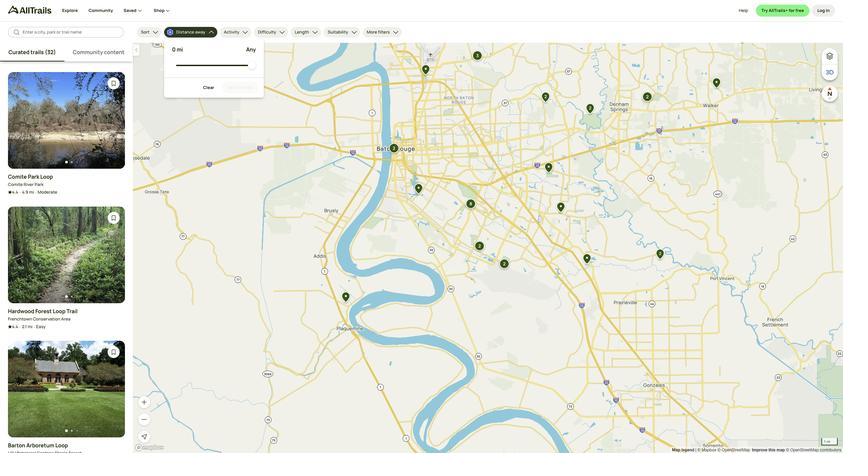 Task type: vqa. For each thing, say whether or not it's contained in the screenshot.
745
no



Task type: describe. For each thing, give the bounding box(es) containing it.
more filters
[[367, 29, 390, 35]]

alltrails+
[[769, 7, 788, 13]]

© openstreetmap contributors link
[[787, 448, 842, 453]]

zoom map out image
[[141, 417, 148, 423]]

map options image for reset north and pitch icon
[[826, 52, 834, 60]]

loop for arboretum
[[55, 442, 68, 450]]

navigate previous image for comite park loop
[[16, 117, 23, 124]]

2 comite from the top
[[8, 182, 23, 188]]

add to list image for hardwood forest loop trail
[[110, 215, 117, 221]]

map options image for reset north and pitch image
[[826, 52, 834, 60]]

Enter a city, park or trail name field
[[23, 29, 118, 35]]

1
[[824, 440, 826, 444]]

shop
[[154, 7, 165, 13]]

3 © from the left
[[787, 448, 790, 453]]

mi right "1" in the bottom right of the page
[[827, 440, 831, 444]]

activity
[[224, 29, 239, 35]]

32
[[237, 85, 242, 91]]

community content
[[73, 49, 125, 56]]

forest
[[35, 308, 52, 315]]

add to list image
[[110, 349, 117, 356]]

difficulty
[[258, 29, 276, 35]]

moderate
[[38, 189, 57, 195]]

for
[[789, 7, 795, 13]]

comite park loop comite river park
[[8, 173, 53, 188]]

curated
[[8, 49, 29, 56]]

1 comite from the top
[[8, 173, 27, 181]]

suitability button
[[324, 27, 360, 38]]

|
[[696, 448, 697, 453]]

more filters button
[[363, 27, 402, 38]]

navigate next image for comite park loop
[[110, 117, 117, 124]]

© openstreetmap link
[[718, 448, 751, 453]]

length
[[295, 29, 309, 35]]

map legend | © mapbox © openstreetmap improve this map © openstreetmap contributors
[[672, 448, 842, 453]]

shop link
[[154, 0, 171, 21]]

list containing map legend
[[672, 447, 842, 454]]

log
[[818, 7, 826, 13]]

explore
[[62, 7, 78, 13]]

cookie consent banner dialog
[[8, 422, 836, 446]]

reset north and pitch image
[[824, 87, 837, 100]]

navigate previous image
[[16, 252, 23, 258]]

alltrails image
[[8, 6, 52, 14]]

clear button
[[198, 82, 220, 94]]

· right 4.9
[[35, 190, 36, 196]]

frenchtown conservation area link
[[8, 316, 71, 323]]

sort
[[141, 29, 150, 35]]

conservation
[[33, 316, 60, 322]]

map region
[[133, 43, 844, 454]]

barton
[[8, 442, 25, 450]]

area
[[61, 316, 71, 322]]

community link
[[89, 0, 113, 21]]

activity button
[[220, 27, 251, 38]]

try alltrails+ for free
[[762, 7, 805, 13]]

map legend link
[[672, 448, 696, 453]]

this
[[769, 448, 776, 453]]

1 vertical spatial park
[[35, 182, 43, 188]]

(32)
[[45, 49, 56, 56]]

· left easy
[[34, 324, 35, 330]]

community for community
[[89, 7, 113, 13]]

frenchtown
[[8, 316, 32, 322]]

try
[[762, 7, 768, 13]]

mi inside the 4.4 · 4.9 mi · moderate
[[29, 189, 34, 195]]

contributors
[[820, 448, 842, 453]]

sort button
[[137, 27, 162, 38]]

see 32 trails
[[228, 85, 253, 91]]

hardwood
[[8, 308, 34, 315]]

tab list containing curated trails (32)
[[0, 43, 133, 62]]

barton arboretum loop
[[8, 442, 68, 450]]

2 openstreetmap from the left
[[791, 448, 819, 453]]

loop for park
[[40, 173, 53, 181]]

0 mi
[[172, 46, 183, 53]]

alltrails link
[[8, 6, 62, 17]]

· left 4.9
[[20, 190, 21, 196]]

trail
[[67, 308, 78, 315]]

curated trails (32)
[[8, 49, 56, 56]]



Task type: locate. For each thing, give the bounding box(es) containing it.
free
[[796, 7, 805, 13]]

4.4 for comite park loop
[[12, 189, 18, 195]]

4.9
[[22, 189, 28, 195]]

1 vertical spatial community
[[73, 49, 103, 56]]

openstreetmap right map
[[791, 448, 819, 453]]

log in
[[818, 7, 830, 13]]

navigate next image
[[110, 117, 117, 124], [110, 252, 117, 258]]

enable 3d map image
[[826, 69, 834, 76], [826, 69, 834, 76]]

help link
[[739, 5, 749, 17]]

loop inside hardwood forest loop trail frenchtown conservation area
[[53, 308, 66, 315]]

add to list image
[[110, 80, 117, 87], [110, 215, 117, 221]]

0
[[172, 46, 176, 53]]

add to list image for comite park loop
[[110, 80, 117, 87]]

try alltrails+ for free link
[[757, 5, 810, 17]]

see 32 trails button
[[222, 82, 259, 94]]

park
[[28, 173, 39, 181], [35, 182, 43, 188]]

© right map
[[787, 448, 790, 453]]

trails left (32)
[[31, 49, 44, 56]]

mi
[[177, 46, 183, 53], [29, 189, 34, 195], [28, 324, 32, 330], [827, 440, 831, 444]]

0 vertical spatial park
[[28, 173, 39, 181]]

2 navigate previous image from the top
[[16, 386, 23, 393]]

4.4 inside the 4.4 · 4.9 mi · moderate
[[12, 189, 18, 195]]

help
[[739, 7, 749, 13]]

filters
[[378, 29, 390, 35]]

4.4 · 2.1 mi · easy
[[12, 324, 46, 330]]

0 vertical spatial trails
[[31, 49, 44, 56]]

current location image
[[141, 434, 148, 441]]

community left content
[[73, 49, 103, 56]]

enable 3d map image for map options icon related to reset north and pitch icon
[[826, 69, 834, 76]]

distance away button
[[164, 27, 217, 38]]

mi inside 4.4 · 2.1 mi · easy
[[28, 324, 32, 330]]

2 4.4 from the top
[[12, 324, 18, 330]]

2 horizontal spatial ©
[[787, 448, 790, 453]]

navigate previous image for barton arboretum loop
[[16, 386, 23, 393]]

4.4 inside 4.4 · 2.1 mi · easy
[[12, 324, 18, 330]]

© right the "mapbox"
[[718, 448, 721, 453]]

tab list
[[0, 43, 133, 62]]

1 add to list image from the top
[[110, 80, 117, 87]]

map
[[672, 448, 681, 453]]

0 vertical spatial loop
[[40, 173, 53, 181]]

1 horizontal spatial trails
[[243, 85, 253, 91]]

suitability
[[328, 29, 348, 35]]

trails
[[31, 49, 44, 56], [243, 85, 253, 91]]

1 vertical spatial add to list image
[[110, 215, 117, 221]]

distance away
[[176, 29, 205, 35]]

4.4 left 4.9
[[12, 189, 18, 195]]

community
[[89, 7, 113, 13], [73, 49, 103, 56]]

community for community content
[[73, 49, 103, 56]]

openstreetmap left improve
[[722, 448, 751, 453]]

1 vertical spatial loop
[[53, 308, 66, 315]]

clear
[[203, 85, 214, 91]]

river
[[24, 182, 34, 188]]

trails inside button
[[243, 85, 253, 91]]

legend
[[682, 448, 695, 453]]

improve
[[752, 448, 768, 453]]

comite up comite river park link
[[8, 173, 27, 181]]

community inside tab
[[73, 49, 103, 56]]

loop right arboretum
[[55, 442, 68, 450]]

4.4
[[12, 189, 18, 195], [12, 324, 18, 330]]

1 vertical spatial navigate previous image
[[16, 386, 23, 393]]

dialog
[[0, 0, 844, 454]]

explore link
[[62, 0, 78, 21]]

arboretum
[[26, 442, 54, 450]]

None search field
[[8, 27, 124, 38]]

4.4 · 4.9 mi · moderate
[[12, 189, 57, 196]]

0 vertical spatial comite
[[8, 173, 27, 181]]

saved
[[124, 7, 137, 13]]

navigate previous image
[[16, 117, 23, 124], [16, 386, 23, 393]]

curated trails (32) tab
[[0, 43, 64, 62]]

any
[[246, 46, 256, 53]]

0 horizontal spatial ©
[[698, 448, 701, 453]]

navigate next image
[[110, 386, 117, 393]]

saved button
[[124, 0, 154, 21]]

0 horizontal spatial trails
[[31, 49, 44, 56]]

2 vertical spatial loop
[[55, 442, 68, 450]]

1 mi
[[824, 440, 831, 444]]

mapbox
[[702, 448, 717, 453]]

©
[[698, 448, 701, 453], [718, 448, 721, 453], [787, 448, 790, 453]]

comite
[[8, 173, 27, 181], [8, 182, 23, 188]]

reset north and pitch image
[[824, 87, 837, 100]]

0 vertical spatial add to list image
[[110, 80, 117, 87]]

more
[[367, 29, 377, 35]]

1 vertical spatial trails
[[243, 85, 253, 91]]

2 navigate next image from the top
[[110, 252, 117, 258]]

park up river
[[28, 173, 39, 181]]

difficulty button
[[254, 27, 288, 38]]

· left 2.1
[[20, 324, 21, 330]]

away
[[195, 29, 205, 35]]

1 navigate next image from the top
[[110, 117, 117, 124]]

0 vertical spatial navigate next image
[[110, 117, 117, 124]]

2 add to list image from the top
[[110, 215, 117, 221]]

0 vertical spatial navigate previous image
[[16, 117, 23, 124]]

mi right 2.1
[[28, 324, 32, 330]]

see
[[228, 85, 236, 91]]

trails inside tab
[[31, 49, 44, 56]]

zoom map in image
[[141, 399, 148, 406]]

1 horizontal spatial ©
[[718, 448, 721, 453]]

0 vertical spatial 4.4
[[12, 189, 18, 195]]

loop inside comite park loop comite river park
[[40, 173, 53, 181]]

community content tab
[[64, 43, 133, 62]]

1 openstreetmap from the left
[[722, 448, 751, 453]]

loop for forest
[[53, 308, 66, 315]]

shop button
[[154, 0, 171, 21]]

1 4.4 from the top
[[12, 189, 18, 195]]

enable 3d map image for map options icon related to reset north and pitch image
[[826, 69, 834, 76]]

log in link
[[813, 5, 836, 17]]

trails right 32
[[243, 85, 253, 91]]

openstreetmap
[[722, 448, 751, 453], [791, 448, 819, 453]]

1 vertical spatial comite
[[8, 182, 23, 188]]

distance away slider
[[248, 62, 256, 70]]

0 horizontal spatial openstreetmap
[[722, 448, 751, 453]]

0 vertical spatial community
[[89, 7, 113, 13]]

mi right 4.9
[[29, 189, 34, 195]]

content
[[104, 49, 125, 56]]

easy
[[36, 324, 46, 330]]

in
[[826, 7, 830, 13]]

distance
[[176, 29, 194, 35]]

saved link
[[124, 0, 143, 21]]

comite river park link
[[8, 182, 43, 188]]

1 vertical spatial navigate next image
[[110, 252, 117, 258]]

mi right 0
[[177, 46, 183, 53]]

list
[[672, 447, 842, 454]]

zoom map in image
[[141, 399, 148, 406]]

1 vertical spatial 4.4
[[12, 324, 18, 330]]

2 © from the left
[[718, 448, 721, 453]]

hardwood forest loop trail frenchtown conservation area
[[8, 308, 78, 322]]

loop up moderate
[[40, 173, 53, 181]]

1 horizontal spatial openstreetmap
[[791, 448, 819, 453]]

1 navigate previous image from the top
[[16, 117, 23, 124]]

improve this map link
[[752, 448, 785, 453]]

4.4 for hardwood forest loop trail
[[12, 324, 18, 330]]

length button
[[291, 27, 321, 38]]

2.1
[[22, 324, 27, 330]]

navigate next image for hardwood forest loop trail
[[110, 252, 117, 258]]

4.4 down frenchtown
[[12, 324, 18, 330]]

community left saved
[[89, 7, 113, 13]]

comite up 4.9
[[8, 182, 23, 188]]

map options image
[[826, 52, 834, 60], [826, 52, 834, 60]]

loop up area
[[53, 308, 66, 315]]

map
[[777, 448, 785, 453]]

© mapbox link
[[698, 448, 717, 453]]

loop
[[40, 173, 53, 181], [53, 308, 66, 315], [55, 442, 68, 450]]

·
[[20, 190, 21, 196], [35, 190, 36, 196], [20, 324, 21, 330], [34, 324, 35, 330]]

1 © from the left
[[698, 448, 701, 453]]

park up the 4.4 · 4.9 mi · moderate
[[35, 182, 43, 188]]

© right |
[[698, 448, 701, 453]]

zoom map out image
[[141, 417, 148, 423]]



